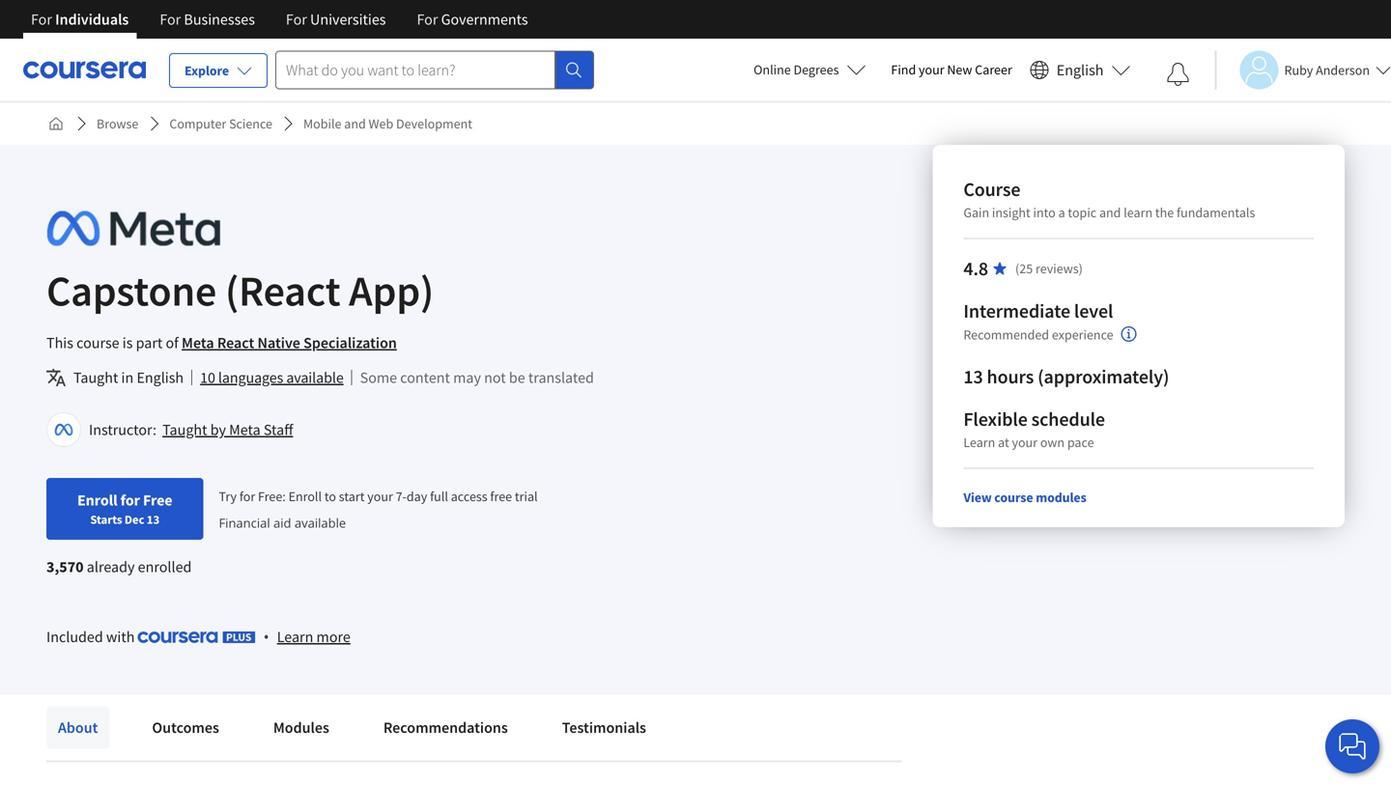 Task type: locate. For each thing, give the bounding box(es) containing it.
13 left hours
[[964, 365, 983, 389]]

enroll inside enroll for free starts dec 13
[[77, 491, 117, 510]]

capstone (react app)
[[46, 264, 434, 317]]

online
[[754, 61, 791, 78]]

not
[[484, 368, 506, 388]]

english right career on the top of page
[[1057, 60, 1104, 80]]

your right at
[[1012, 434, 1038, 451]]

0 horizontal spatial course
[[76, 333, 119, 353]]

for inside enroll for free starts dec 13
[[120, 491, 140, 510]]

4.8
[[964, 257, 989, 281]]

1 horizontal spatial and
[[1100, 204, 1121, 221]]

0 vertical spatial your
[[919, 61, 945, 78]]

be
[[509, 368, 525, 388]]

•
[[264, 626, 269, 647]]

enroll for free starts dec 13
[[77, 491, 172, 528]]

(25
[[1016, 260, 1033, 277]]

0 horizontal spatial taught
[[73, 368, 118, 388]]

for inside try for free: enroll to start your 7-day full access free trial financial aid available
[[240, 488, 255, 505]]

1 vertical spatial your
[[1012, 434, 1038, 451]]

may
[[453, 368, 481, 388]]

browse link
[[89, 106, 146, 141]]

for left universities
[[286, 10, 307, 29]]

1 vertical spatial taught
[[162, 420, 207, 440]]

free
[[490, 488, 512, 505]]

your left 7-
[[367, 488, 393, 505]]

for up what do you want to learn? text field
[[417, 10, 438, 29]]

try
[[219, 488, 237, 505]]

taught
[[73, 368, 118, 388], [162, 420, 207, 440]]

course for view
[[995, 489, 1034, 506]]

instructor: taught by meta staff
[[89, 420, 293, 440]]

information about difficulty level pre-requisites. image
[[1122, 327, 1137, 342]]

4 for from the left
[[417, 10, 438, 29]]

into
[[1034, 204, 1056, 221]]

3 for from the left
[[286, 10, 307, 29]]

start
[[339, 488, 365, 505]]

learn more link
[[277, 625, 351, 649]]

english button
[[1022, 39, 1139, 101]]

this course is part of meta react native specialization
[[46, 333, 397, 353]]

meta react native specialization link
[[182, 333, 397, 353]]

for
[[31, 10, 52, 29], [160, 10, 181, 29], [286, 10, 307, 29], [417, 10, 438, 29]]

1 vertical spatial 13
[[147, 512, 160, 528]]

some
[[360, 368, 397, 388]]

learn right •
[[277, 628, 313, 647]]

1 vertical spatial and
[[1100, 204, 1121, 221]]

2 for from the left
[[160, 10, 181, 29]]

0 horizontal spatial english
[[137, 368, 184, 388]]

banner navigation
[[15, 0, 544, 39]]

about link
[[46, 707, 110, 749]]

development
[[396, 115, 473, 132]]

for
[[240, 488, 255, 505], [120, 491, 140, 510]]

the
[[1156, 204, 1174, 221]]

1 horizontal spatial learn
[[964, 434, 996, 451]]

1 vertical spatial course
[[995, 489, 1034, 506]]

mobile and web development link
[[296, 106, 480, 141]]

coursera plus image
[[138, 632, 256, 643]]

1 horizontal spatial taught
[[162, 420, 207, 440]]

meta right the of
[[182, 333, 214, 353]]

for left businesses
[[160, 10, 181, 29]]

reviews)
[[1036, 260, 1083, 277]]

more
[[317, 628, 351, 647]]

topic
[[1068, 204, 1097, 221]]

for governments
[[417, 10, 528, 29]]

your
[[919, 61, 945, 78], [1012, 434, 1038, 451], [367, 488, 393, 505]]

1 vertical spatial learn
[[277, 628, 313, 647]]

anderson
[[1316, 61, 1370, 79]]

mobile and web development
[[303, 115, 473, 132]]

enroll inside try for free: enroll to start your 7-day full access free trial financial aid available
[[289, 488, 322, 505]]

course
[[76, 333, 119, 353], [995, 489, 1034, 506]]

(25 reviews)
[[1016, 260, 1083, 277]]

career
[[975, 61, 1013, 78]]

find your new career
[[891, 61, 1013, 78]]

learn inside • learn more
[[277, 628, 313, 647]]

taught in english
[[73, 368, 184, 388]]

course right the view
[[995, 489, 1034, 506]]

recommended
[[964, 326, 1050, 343]]

available inside try for free: enroll to start your 7-day full access free trial financial aid available
[[295, 514, 346, 532]]

enroll left the to
[[289, 488, 322, 505]]

0 vertical spatial taught
[[73, 368, 118, 388]]

1 vertical spatial available
[[295, 514, 346, 532]]

english right in
[[137, 368, 184, 388]]

online degrees
[[754, 61, 839, 78]]

explore button
[[169, 53, 268, 88]]

for up the dec
[[120, 491, 140, 510]]

individuals
[[55, 10, 129, 29]]

learn left at
[[964, 434, 996, 451]]

available down the meta react native specialization link
[[286, 368, 344, 388]]

modules
[[273, 719, 329, 738]]

enroll
[[289, 488, 322, 505], [77, 491, 117, 510]]

0 horizontal spatial learn
[[277, 628, 313, 647]]

1 horizontal spatial meta
[[229, 420, 261, 440]]

instructor:
[[89, 420, 156, 440]]

taught left in
[[73, 368, 118, 388]]

and
[[344, 115, 366, 132], [1100, 204, 1121, 221]]

for left individuals
[[31, 10, 52, 29]]

0 vertical spatial 13
[[964, 365, 983, 389]]

0 horizontal spatial enroll
[[77, 491, 117, 510]]

2 vertical spatial your
[[367, 488, 393, 505]]

1 horizontal spatial course
[[995, 489, 1034, 506]]

1 horizontal spatial 13
[[964, 365, 983, 389]]

for for universities
[[286, 10, 307, 29]]

computer
[[169, 115, 226, 132]]

1 horizontal spatial for
[[240, 488, 255, 505]]

2 horizontal spatial your
[[1012, 434, 1038, 451]]

0 vertical spatial course
[[76, 333, 119, 353]]

0 vertical spatial english
[[1057, 60, 1104, 80]]

and left web at left
[[344, 115, 366, 132]]

taught by meta staff image
[[49, 416, 78, 445]]

and right the topic on the right
[[1100, 204, 1121, 221]]

course gain insight into a topic and learn the fundamentals
[[964, 177, 1256, 221]]

meta right by
[[229, 420, 261, 440]]

about
[[58, 719, 98, 738]]

full
[[430, 488, 448, 505]]

enroll up starts
[[77, 491, 117, 510]]

course for this
[[76, 333, 119, 353]]

0 vertical spatial meta
[[182, 333, 214, 353]]

app)
[[349, 264, 434, 317]]

0 horizontal spatial for
[[120, 491, 140, 510]]

0 vertical spatial available
[[286, 368, 344, 388]]

0 vertical spatial learn
[[964, 434, 996, 451]]

financial aid available button
[[219, 514, 346, 532]]

available down the to
[[295, 514, 346, 532]]

computer science
[[169, 115, 273, 132]]

1 vertical spatial meta
[[229, 420, 261, 440]]

this
[[46, 333, 73, 353]]

try for free: enroll to start your 7-day full access free trial financial aid available
[[219, 488, 538, 532]]

for for governments
[[417, 10, 438, 29]]

13 right the dec
[[147, 512, 160, 528]]

taught left by
[[162, 420, 207, 440]]

course left the is
[[76, 333, 119, 353]]

0 horizontal spatial and
[[344, 115, 366, 132]]

your inside flexible schedule learn at your own pace
[[1012, 434, 1038, 451]]

your right find
[[919, 61, 945, 78]]

1 for from the left
[[31, 10, 52, 29]]

free:
[[258, 488, 286, 505]]

for right try at the bottom of page
[[240, 488, 255, 505]]

capstone
[[46, 264, 217, 317]]

some content may not be translated
[[360, 368, 594, 388]]

0 horizontal spatial your
[[367, 488, 393, 505]]

0 horizontal spatial 13
[[147, 512, 160, 528]]

science
[[229, 115, 273, 132]]

1 horizontal spatial enroll
[[289, 488, 322, 505]]

1 horizontal spatial english
[[1057, 60, 1104, 80]]

languages
[[218, 368, 283, 388]]

show notifications image
[[1167, 63, 1190, 86]]

None search field
[[275, 51, 594, 89]]

already
[[87, 558, 135, 577]]

testimonials
[[562, 719, 646, 738]]

for for enroll
[[120, 491, 140, 510]]



Task type: describe. For each thing, give the bounding box(es) containing it.
enrolled
[[138, 558, 192, 577]]

for individuals
[[31, 10, 129, 29]]

fundamentals
[[1177, 204, 1256, 221]]

pace
[[1068, 434, 1094, 451]]

level
[[1075, 299, 1114, 323]]

chat with us image
[[1338, 732, 1368, 763]]

businesses
[[184, 10, 255, 29]]

13 inside enroll for free starts dec 13
[[147, 512, 160, 528]]

free
[[143, 491, 172, 510]]

governments
[[441, 10, 528, 29]]

learn inside flexible schedule learn at your own pace
[[964, 434, 996, 451]]

for universities
[[286, 10, 386, 29]]

react
[[217, 333, 254, 353]]

10
[[200, 368, 215, 388]]

(approximately)
[[1038, 365, 1170, 389]]

your inside try for free: enroll to start your 7-day full access free trial financial aid available
[[367, 488, 393, 505]]

testimonials link
[[551, 707, 658, 749]]

flexible schedule learn at your own pace
[[964, 407, 1106, 451]]

by
[[210, 420, 226, 440]]

for businesses
[[160, 10, 255, 29]]

content
[[400, 368, 450, 388]]

available inside button
[[286, 368, 344, 388]]

view
[[964, 489, 992, 506]]

ruby anderson
[[1285, 61, 1370, 79]]

for for try
[[240, 488, 255, 505]]

computer science link
[[162, 106, 280, 141]]

with
[[106, 627, 135, 647]]

in
[[121, 368, 134, 388]]

1 vertical spatial english
[[137, 368, 184, 388]]

own
[[1041, 434, 1065, 451]]

flexible
[[964, 407, 1028, 432]]

hours
[[987, 365, 1034, 389]]

modules
[[1036, 489, 1087, 506]]

ruby anderson button
[[1215, 51, 1392, 89]]

insight
[[992, 204, 1031, 221]]

recommended experience
[[964, 326, 1114, 343]]

recommendations link
[[372, 707, 520, 749]]

of
[[166, 333, 179, 353]]

explore
[[185, 62, 229, 79]]

browse
[[97, 115, 139, 132]]

specialization
[[304, 333, 397, 353]]

0 vertical spatial and
[[344, 115, 366, 132]]

access
[[451, 488, 488, 505]]

mobile
[[303, 115, 342, 132]]

10 languages available button
[[200, 366, 344, 389]]

and inside course gain insight into a topic and learn the fundamentals
[[1100, 204, 1121, 221]]

home image
[[48, 116, 64, 131]]

for for businesses
[[160, 10, 181, 29]]

What do you want to learn? text field
[[275, 51, 556, 89]]

financial
[[219, 514, 270, 532]]

degrees
[[794, 61, 839, 78]]

experience
[[1052, 326, 1114, 343]]

taught by meta staff link
[[162, 420, 293, 440]]

• learn more
[[264, 626, 351, 647]]

at
[[998, 434, 1010, 451]]

starts
[[90, 512, 122, 528]]

included with
[[46, 627, 138, 647]]

intermediate
[[964, 299, 1071, 323]]

web
[[369, 115, 394, 132]]

learn
[[1124, 204, 1153, 221]]

new
[[947, 61, 973, 78]]

intermediate level
[[964, 299, 1114, 323]]

trial
[[515, 488, 538, 505]]

meta image
[[46, 207, 220, 250]]

find
[[891, 61, 916, 78]]

gain
[[964, 204, 990, 221]]

3,570 already enrolled
[[46, 558, 192, 577]]

for for individuals
[[31, 10, 52, 29]]

aid
[[274, 514, 291, 532]]

english inside 'button'
[[1057, 60, 1104, 80]]

1 horizontal spatial your
[[919, 61, 945, 78]]

dec
[[125, 512, 144, 528]]

to
[[325, 488, 336, 505]]

translated
[[529, 368, 594, 388]]

is
[[123, 333, 133, 353]]

0 horizontal spatial meta
[[182, 333, 214, 353]]

10 languages available
[[200, 368, 344, 388]]

outcomes
[[152, 719, 219, 738]]

ruby
[[1285, 61, 1314, 79]]

universities
[[310, 10, 386, 29]]

coursera image
[[23, 54, 146, 85]]

(react
[[225, 264, 341, 317]]

included
[[46, 627, 103, 647]]

13 hours (approximately)
[[964, 365, 1170, 389]]

outcomes link
[[141, 707, 231, 749]]

day
[[407, 488, 427, 505]]

a
[[1059, 204, 1066, 221]]

view course modules
[[964, 489, 1087, 506]]

modules link
[[262, 707, 341, 749]]



Task type: vqa. For each thing, say whether or not it's contained in the screenshot.
2nd For from the right
yes



